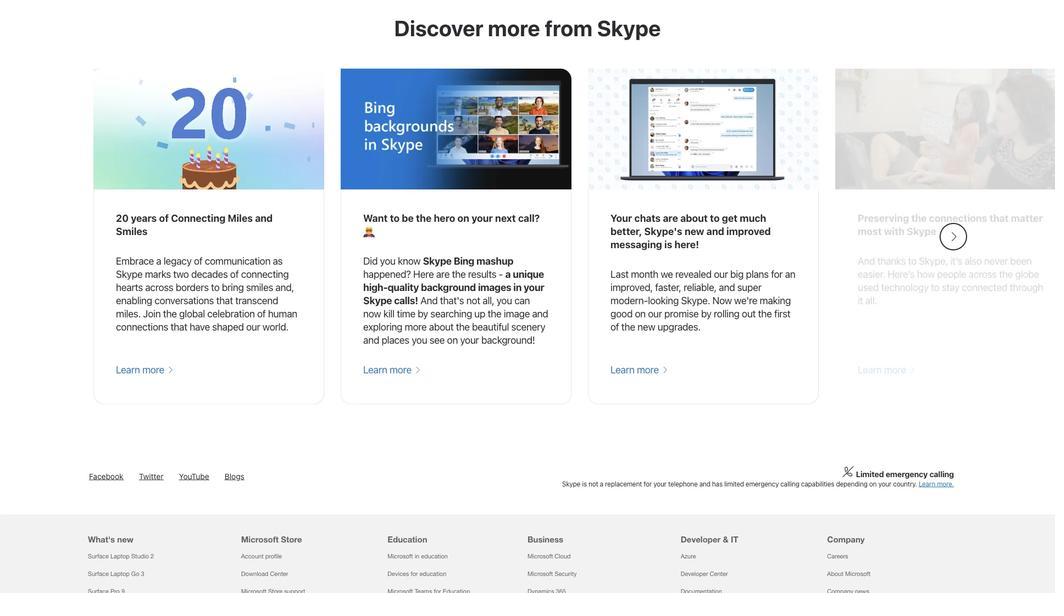 Task type: locate. For each thing, give the bounding box(es) containing it.
2 horizontal spatial a
[[600, 480, 603, 488]]

center
[[270, 570, 288, 578], [710, 570, 728, 578]]

profile
[[265, 553, 282, 560]]

surface for surface laptop go 3
[[88, 570, 109, 578]]

the right join
[[163, 308, 177, 320]]

2 by from the left
[[701, 308, 712, 320]]

calling up more.
[[930, 470, 954, 479]]

miles
[[228, 212, 253, 224]]

image
[[504, 308, 530, 320]]

and inside limited emergency calling skype is not a replacement for your telephone and has limited emergency calling capabilities depending on your country. learn more.
[[699, 480, 710, 488]]

not up up
[[466, 295, 480, 306]]

to left get in the right top of the page
[[710, 212, 720, 224]]

developer center link
[[681, 570, 728, 578]]

0 horizontal spatial in
[[415, 553, 419, 560]]

developer inside heading
[[681, 535, 721, 545]]

1 vertical spatial in
[[415, 553, 419, 560]]

2 developer from the top
[[681, 570, 708, 578]]

new up surface laptop studio 2 link
[[117, 535, 134, 545]]

blogs link
[[225, 472, 244, 481]]

laptop left the 'go'
[[110, 570, 130, 578]]

enabling
[[116, 295, 152, 306]]

education down 'microsoft in education'
[[420, 570, 446, 578]]

0 horizontal spatial for
[[411, 570, 418, 578]]

background
[[421, 281, 476, 293]]

skype
[[597, 15, 661, 41], [423, 255, 452, 267], [116, 268, 143, 280], [363, 295, 392, 306], [562, 480, 580, 488]]

you right the all,
[[497, 295, 512, 306]]

about up the here! in the top right of the page
[[680, 212, 708, 224]]

our inside embrace a legacy of communication as skype marks two decades of connecting hearts across borders to bring smiles and, enabling conversations that transcend miles. join the global celebration of human connections that have shaped our world.
[[246, 321, 260, 333]]

microsoft up account profile link
[[241, 535, 279, 545]]

get
[[722, 212, 738, 224]]

0 vertical spatial education
[[421, 553, 448, 560]]

1 laptop from the top
[[110, 553, 130, 560]]

1 horizontal spatial learn more link
[[363, 363, 421, 377]]

1 horizontal spatial to
[[390, 212, 400, 224]]

microsoft right about
[[845, 570, 871, 578]]

developer for developer center
[[681, 570, 708, 578]]

2 horizontal spatial our
[[714, 268, 728, 280]]

discover
[[394, 15, 483, 41]]

0 horizontal spatial by
[[418, 308, 428, 320]]

more down 'time' at bottom
[[405, 321, 427, 333]]

2 horizontal spatial you
[[497, 295, 512, 306]]

and inside last month we revealed our big plans for an improved, faster, reliable, and super modern-looking skype. now we're making good on our promise by rolling out the first of the new upgrades.
[[719, 281, 735, 293]]

call?
[[518, 212, 540, 224]]

results
[[468, 268, 496, 280]]

1 horizontal spatial about
[[680, 212, 708, 224]]

youtube link
[[179, 472, 209, 481]]

emergency right limited in the right of the page
[[746, 480, 779, 488]]

to inside ​want to be the hero on your next call? 🦸
[[390, 212, 400, 224]]

3 learn more from the left
[[611, 364, 661, 376]]

of right years
[[159, 212, 169, 224]]

a inside a unique high-quality background images in your skype calls!
[[505, 268, 511, 280]]

month
[[631, 268, 658, 280]]

2 vertical spatial a
[[600, 480, 603, 488]]

your down beautiful on the bottom of page
[[460, 334, 479, 346]]

for left an
[[771, 268, 783, 280]]

you left see
[[412, 334, 427, 346]]

to
[[390, 212, 400, 224], [710, 212, 720, 224], [211, 281, 220, 293]]

about up see
[[429, 321, 454, 333]]

that down global
[[171, 321, 187, 333]]

learn
[[116, 364, 140, 376], [363, 364, 387, 376], [611, 364, 635, 376], [919, 480, 935, 488]]

2 vertical spatial you
[[412, 334, 427, 346]]

your down unique
[[524, 281, 544, 293]]

1 vertical spatial is
[[582, 480, 587, 488]]

are inside did you know skype bing mashup happened? here are the results -
[[436, 268, 450, 280]]

across
[[145, 281, 173, 293]]

microsoft inside microsoft store heading
[[241, 535, 279, 545]]

learn more link for did you know
[[363, 363, 421, 377]]

1 vertical spatial developer
[[681, 570, 708, 578]]

by
[[418, 308, 428, 320], [701, 308, 712, 320]]

microsoft up devices
[[388, 553, 413, 560]]

on down modern-
[[635, 308, 646, 320]]

is left replacement
[[582, 480, 587, 488]]

1 horizontal spatial for
[[644, 480, 652, 488]]

that up celebration
[[216, 295, 233, 306]]

0 vertical spatial is
[[664, 239, 672, 250]]

microsoft down business
[[528, 553, 553, 560]]

an
[[785, 268, 795, 280]]

what's new heading
[[88, 515, 228, 548]]

on right hero
[[458, 212, 469, 224]]

🦸
[[363, 225, 373, 237]]

of up bring
[[230, 268, 239, 280]]

0 vertical spatial new
[[685, 225, 704, 237]]

conversations
[[155, 295, 214, 306]]

microsoft security
[[528, 570, 577, 578]]

we
[[661, 268, 673, 280]]

the right be
[[416, 212, 432, 224]]

surface
[[88, 553, 109, 560], [88, 570, 109, 578]]

devices for education link
[[388, 570, 446, 578]]

1 vertical spatial that
[[171, 321, 187, 333]]

developer & it heading
[[681, 515, 814, 548]]

to inside embrace a legacy of communication as skype marks two decades of connecting hearts across borders to bring smiles and, enabling conversations that transcend miles. join the global celebration of human connections that have shaped our world.
[[211, 281, 220, 293]]

borders
[[176, 281, 209, 293]]

places
[[382, 334, 409, 346]]

miles.
[[116, 308, 141, 320]]

1 vertical spatial calling
[[780, 480, 799, 488]]

smiles
[[246, 281, 273, 293]]

3 learn more link from the left
[[611, 363, 668, 377]]

0 vertical spatial about
[[680, 212, 708, 224]]

1 vertical spatial our
[[648, 308, 662, 320]]

2 horizontal spatial learn more
[[611, 364, 661, 376]]

1 horizontal spatial is
[[664, 239, 672, 250]]

replacement
[[605, 480, 642, 488]]

and down get in the right top of the page
[[707, 225, 724, 237]]

about inside your chats are about to get much better, skype's new and improved messaging is here!
[[680, 212, 708, 224]]

is inside limited emergency calling skype is not a replacement for your telephone and has limited emergency calling capabilities depending on your country. learn more.
[[582, 480, 587, 488]]

faster,
[[655, 281, 681, 293]]

messaging
[[611, 239, 662, 250]]

exploring
[[363, 321, 402, 333]]

0 vertical spatial surface
[[88, 553, 109, 560]]

on right see
[[447, 334, 458, 346]]

is inside your chats are about to get much better, skype's new and improved messaging is here!
[[664, 239, 672, 250]]

surface down surface laptop studio 2
[[88, 570, 109, 578]]

not left replacement
[[589, 480, 598, 488]]

our down looking
[[648, 308, 662, 320]]

1 horizontal spatial a
[[505, 268, 511, 280]]

1 by from the left
[[418, 308, 428, 320]]

emergency up country.
[[886, 470, 928, 479]]

picture of skype logo and cake celebrating 20 years of skype image
[[93, 69, 324, 190]]

not inside limited emergency calling skype is not a replacement for your telephone and has limited emergency calling capabilities depending on your country. learn more.
[[589, 480, 598, 488]]

developer & it
[[681, 535, 738, 545]]

to left be
[[390, 212, 400, 224]]

and left the has
[[699, 480, 710, 488]]

1 learn more link from the left
[[116, 363, 173, 377]]

1 horizontal spatial not
[[589, 480, 598, 488]]

0 vertical spatial our
[[714, 268, 728, 280]]

developer down azure link
[[681, 570, 708, 578]]

and
[[255, 212, 273, 224], [707, 225, 724, 237], [719, 281, 735, 293], [532, 308, 548, 320], [363, 334, 379, 346], [699, 480, 710, 488]]

the inside ​want to be the hero on your next call? 🦸
[[416, 212, 432, 224]]

our left 'big' on the right
[[714, 268, 728, 280]]

years
[[131, 212, 157, 224]]

microsoft for microsoft cloud
[[528, 553, 553, 560]]

developer for developer & it
[[681, 535, 721, 545]]

a up marks
[[156, 255, 161, 267]]

and up now
[[719, 281, 735, 293]]

laptop up surface laptop go 3 link
[[110, 553, 130, 560]]

0 vertical spatial a
[[156, 255, 161, 267]]

0 horizontal spatial new
[[117, 535, 134, 545]]

1 horizontal spatial learn more
[[363, 364, 414, 376]]

surface down what's
[[88, 553, 109, 560]]

is down skype's
[[664, 239, 672, 250]]

2 horizontal spatial learn more link
[[611, 363, 668, 377]]

2 vertical spatial our
[[246, 321, 260, 333]]

2 learn more from the left
[[363, 364, 414, 376]]

1 vertical spatial new
[[638, 321, 655, 333]]

1 vertical spatial emergency
[[746, 480, 779, 488]]

1 developer from the top
[[681, 535, 721, 545]]

your left next
[[472, 212, 493, 224]]

good
[[611, 308, 633, 320]]

0 horizontal spatial learn more
[[116, 364, 167, 376]]

decades
[[191, 268, 228, 280]]

and right miles
[[255, 212, 273, 224]]

2 surface from the top
[[88, 570, 109, 578]]

1 vertical spatial not
[[589, 480, 598, 488]]

of up decades on the left of page
[[194, 255, 202, 267]]

more down connections
[[142, 364, 164, 376]]

azure link
[[681, 553, 696, 560]]

out
[[742, 308, 756, 320]]

about microsoft
[[827, 570, 871, 578]]

0 horizontal spatial center
[[270, 570, 288, 578]]

1 horizontal spatial new
[[638, 321, 655, 333]]

to down decades on the left of page
[[211, 281, 220, 293]]

embrace
[[116, 255, 154, 267]]

0 vertical spatial calling
[[930, 470, 954, 479]]

education up devices for education link
[[421, 553, 448, 560]]

more for embrace a legacy of communication as skype marks two decades of connecting hearts across borders to bring smiles and, enabling conversations that transcend miles. join the global celebration of human connections that have shaped our world.
[[142, 364, 164, 376]]

studio
[[131, 553, 149, 560]]

our left world.
[[246, 321, 260, 333]]

the down bing
[[452, 268, 466, 280]]

of
[[159, 212, 169, 224], [194, 255, 202, 267], [230, 268, 239, 280], [257, 308, 266, 320], [611, 321, 619, 333]]

laptop for go
[[110, 570, 130, 578]]

2 horizontal spatial new
[[685, 225, 704, 237]]

about
[[827, 570, 843, 578]]

2 horizontal spatial for
[[771, 268, 783, 280]]

1 vertical spatial are
[[436, 268, 450, 280]]

bing
[[454, 255, 474, 267]]

careers link
[[827, 553, 848, 560]]

you up happened?
[[380, 255, 396, 267]]

1 vertical spatial education
[[420, 570, 446, 578]]

0 vertical spatial laptop
[[110, 553, 130, 560]]

beautiful
[[472, 321, 509, 333]]

for
[[771, 268, 783, 280], [644, 480, 652, 488], [411, 570, 418, 578]]

1 horizontal spatial that
[[216, 295, 233, 306]]

2 horizontal spatial to
[[710, 212, 720, 224]]

0 vertical spatial are
[[663, 212, 678, 224]]

by down and
[[418, 308, 428, 320]]

know
[[398, 255, 421, 267]]

1 vertical spatial a
[[505, 268, 511, 280]]

developer up azure
[[681, 535, 721, 545]]

0 vertical spatial you
[[380, 255, 396, 267]]

2 center from the left
[[710, 570, 728, 578]]

by down skype.
[[701, 308, 712, 320]]

0 horizontal spatial are
[[436, 268, 450, 280]]

1 vertical spatial laptop
[[110, 570, 130, 578]]

on
[[458, 212, 469, 224], [635, 308, 646, 320], [447, 334, 458, 346], [869, 480, 877, 488]]

&
[[723, 535, 729, 545]]

1 learn more from the left
[[116, 364, 167, 376]]

1 center from the left
[[270, 570, 288, 578]]

are up skype's
[[663, 212, 678, 224]]

are up 'background'
[[436, 268, 450, 280]]

rolling
[[714, 308, 740, 320]]

on down limited
[[869, 480, 877, 488]]

0 vertical spatial in
[[513, 281, 522, 293]]

next
[[495, 212, 516, 224]]

are
[[663, 212, 678, 224], [436, 268, 450, 280]]

what's
[[88, 535, 115, 545]]

more down upgrades.
[[637, 364, 659, 376]]

upgrades.
[[658, 321, 701, 333]]

account profile link
[[241, 553, 282, 560]]

your inside a unique high-quality background images in your skype calls!
[[524, 281, 544, 293]]

20
[[116, 212, 129, 224]]

for inside limited emergency calling skype is not a replacement for your telephone and has limited emergency calling capabilities depending on your country. learn more.
[[644, 480, 652, 488]]

learn for did you know
[[363, 364, 387, 376]]

center for microsoft
[[270, 570, 288, 578]]

happened?
[[363, 268, 411, 280]]

hero
[[434, 212, 455, 224]]

of inside last month we revealed our big plans for an improved, faster, reliable, and super modern-looking skype. now we're making good on our promise by rolling out the first of the new upgrades.
[[611, 321, 619, 333]]

0 vertical spatial developer
[[681, 535, 721, 545]]

0 horizontal spatial about
[[429, 321, 454, 333]]

2 laptop from the top
[[110, 570, 130, 578]]

1 horizontal spatial by
[[701, 308, 712, 320]]

center down &
[[710, 570, 728, 578]]

1 horizontal spatial emergency
[[886, 470, 928, 479]]

now
[[363, 308, 381, 320]]

1 horizontal spatial center
[[710, 570, 728, 578]]

1 vertical spatial about
[[429, 321, 454, 333]]

center for developer
[[710, 570, 728, 578]]

0 horizontal spatial not
[[466, 295, 480, 306]]

skype for did you know skype bing mashup happened? here are the results -
[[423, 255, 452, 267]]

microsoft down microsoft cloud
[[528, 570, 553, 578]]

1 surface from the top
[[88, 553, 109, 560]]

promise
[[664, 308, 699, 320]]

0 horizontal spatial a
[[156, 255, 161, 267]]

about inside and that's not all, you can now kill time by searching up the image and exploring more about the beautiful scenery and places you see on your background!
[[429, 321, 454, 333]]

a right - at left top
[[505, 268, 511, 280]]

skype for discover more from skype
[[597, 15, 661, 41]]

new down looking
[[638, 321, 655, 333]]

for right replacement
[[644, 480, 652, 488]]

0 horizontal spatial you
[[380, 255, 396, 267]]

connecting
[[171, 212, 226, 224]]

0 vertical spatial not
[[466, 295, 480, 306]]

and
[[420, 295, 438, 306]]

skype inside limited emergency calling skype is not a replacement for your telephone and has limited emergency calling capabilities depending on your country. learn more.
[[562, 480, 580, 488]]

devices for education
[[388, 570, 446, 578]]

facebook link
[[89, 472, 123, 481]]

hearts
[[116, 281, 143, 293]]

1 horizontal spatial our
[[648, 308, 662, 320]]

0 horizontal spatial to
[[211, 281, 220, 293]]

calling left capabilities
[[780, 480, 799, 488]]

2 vertical spatial for
[[411, 570, 418, 578]]

new up the here! in the top right of the page
[[685, 225, 704, 237]]

a left replacement
[[600, 480, 603, 488]]

center down profile
[[270, 570, 288, 578]]

the
[[416, 212, 432, 224], [452, 268, 466, 280], [163, 308, 177, 320], [488, 308, 501, 320], [758, 308, 772, 320], [456, 321, 470, 333], [621, 321, 635, 333]]

1 vertical spatial for
[[644, 480, 652, 488]]

in up devices for education link
[[415, 553, 419, 560]]

new inside your chats are about to get much better, skype's new and improved messaging is here!
[[685, 225, 704, 237]]

of down good on the bottom of page
[[611, 321, 619, 333]]

1 vertical spatial surface
[[88, 570, 109, 578]]

of inside 20 years of connecting miles and smiles
[[159, 212, 169, 224]]

surface laptop go 3 link
[[88, 570, 144, 578]]

in up can
[[513, 281, 522, 293]]

0 horizontal spatial calling
[[780, 480, 799, 488]]

your down limited
[[878, 480, 891, 488]]

1 horizontal spatial you
[[412, 334, 427, 346]]

company
[[827, 535, 865, 545]]

2 vertical spatial new
[[117, 535, 134, 545]]

microsoft for microsoft store
[[241, 535, 279, 545]]

2 learn more link from the left
[[363, 363, 421, 377]]

0 horizontal spatial our
[[246, 321, 260, 333]]

skype inside did you know skype bing mashup happened? here are the results -
[[423, 255, 452, 267]]

for right devices
[[411, 570, 418, 578]]

a inside embrace a legacy of communication as skype marks two decades of connecting hearts across borders to bring smiles and, enabling conversations that transcend miles. join the global celebration of human connections that have shaped our world.
[[156, 255, 161, 267]]

0 horizontal spatial is
[[582, 480, 587, 488]]

picture of skype light stage call in progress with bing backgrounds and text bing backgrounds in skype. image
[[341, 69, 572, 190]]

1 horizontal spatial are
[[663, 212, 678, 224]]

1 horizontal spatial in
[[513, 281, 522, 293]]

by inside last month we revealed our big plans for an improved, faster, reliable, and super modern-looking skype. now we're making good on our promise by rolling out the first of the new upgrades.
[[701, 308, 712, 320]]

emergency
[[886, 470, 928, 479], [746, 480, 779, 488]]

picture of skype modern message chat with side bar. image
[[588, 69, 819, 190]]

more down places
[[390, 364, 412, 376]]

0 vertical spatial that
[[216, 295, 233, 306]]

in
[[513, 281, 522, 293], [415, 553, 419, 560]]

0 horizontal spatial learn more link
[[116, 363, 173, 377]]

developer center
[[681, 570, 728, 578]]

0 vertical spatial for
[[771, 268, 783, 280]]

our
[[714, 268, 728, 280], [648, 308, 662, 320], [246, 321, 260, 333]]

calling
[[930, 470, 954, 479], [780, 480, 799, 488]]



Task type: describe. For each thing, give the bounding box(es) containing it.
time
[[397, 308, 415, 320]]

join
[[143, 308, 161, 320]]

and,
[[275, 281, 294, 293]]

the up beautiful on the bottom of page
[[488, 308, 501, 320]]

better,
[[611, 225, 642, 237]]

your left telephone
[[653, 480, 667, 488]]

limited emergency calling skype is not a replacement for your telephone and has limited emergency calling capabilities depending on your country. learn more.
[[562, 470, 954, 488]]

learn for last month we revealed our big plans for an improved, faster, reliable, and super modern-looking skype. now we're making good on our promise by rolling out the first of the new upgrades.
[[611, 364, 635, 376]]

blogs
[[225, 472, 244, 481]]

about microsoft link
[[827, 570, 871, 578]]

depending
[[836, 480, 868, 488]]

learn more for did you know
[[363, 364, 414, 376]]

microsoft for microsoft in education
[[388, 553, 413, 560]]

download center link
[[241, 570, 288, 578]]

more for did you know
[[390, 364, 412, 376]]

1 vertical spatial you
[[497, 295, 512, 306]]

making
[[760, 295, 791, 306]]

super
[[737, 281, 762, 293]]

microsoft in education link
[[388, 553, 448, 560]]

learn more. link
[[919, 480, 954, 488]]

on inside ​want to be the hero on your next call? 🦸
[[458, 212, 469, 224]]

by inside and that's not all, you can now kill time by searching up the image and exploring more about the beautiful scenery and places you see on your background!
[[418, 308, 428, 320]]

learn inside limited emergency calling skype is not a replacement for your telephone and has limited emergency calling capabilities depending on your country. learn more.
[[919, 480, 935, 488]]

for inside footer resource links element
[[411, 570, 418, 578]]

more left from
[[488, 15, 540, 41]]

up
[[474, 308, 485, 320]]

discover more from skype main content
[[0, 0, 1055, 440]]

are inside your chats are about to get much better, skype's new and improved messaging is here!
[[663, 212, 678, 224]]

the inside embrace a legacy of communication as skype marks two decades of connecting hearts across borders to bring smiles and, enabling conversations that transcend miles. join the global celebration of human connections that have shaped our world.
[[163, 308, 177, 320]]

laptop for studio
[[110, 553, 130, 560]]

celebration
[[207, 308, 255, 320]]

microsoft cloud link
[[528, 553, 571, 560]]

3
[[141, 570, 144, 578]]

and up scenery
[[532, 308, 548, 320]]

twitter link
[[139, 472, 163, 481]]

skype for limited emergency calling skype is not a replacement for your telephone and has limited emergency calling capabilities depending on your country. learn more.
[[562, 480, 580, 488]]

​want to be the hero on your next call? 🦸
[[363, 212, 540, 237]]

0 horizontal spatial emergency
[[746, 480, 779, 488]]

on inside last month we revealed our big plans for an improved, faster, reliable, and super modern-looking skype. now we're making good on our promise by rolling out the first of the new upgrades.
[[635, 308, 646, 320]]

learn more for last month we revealed our big plans for an improved, faster, reliable, and super modern-looking skype. now we're making good on our promise by rolling out the first of the new upgrades.
[[611, 364, 661, 376]]

go
[[131, 570, 139, 578]]

limited
[[856, 470, 884, 479]]

20 years of connecting miles and smiles
[[116, 212, 273, 237]]

education heading
[[388, 515, 521, 548]]

security
[[555, 570, 577, 578]]

education
[[388, 535, 427, 545]]

as
[[273, 255, 283, 267]]

human
[[268, 308, 297, 320]]

download center
[[241, 570, 288, 578]]

quality
[[388, 281, 419, 293]]

here!
[[675, 239, 699, 250]]

we're
[[734, 295, 757, 306]]

new inside last month we revealed our big plans for an improved, faster, reliable, and super modern-looking skype. now we're making good on our promise by rolling out the first of the new upgrades.
[[638, 321, 655, 333]]

surface for surface laptop studio 2
[[88, 553, 109, 560]]

footer resource links element
[[35, 515, 1020, 594]]

business
[[528, 535, 563, 545]]

looking
[[648, 295, 679, 306]]

0 vertical spatial emergency
[[886, 470, 928, 479]]

and down exploring
[[363, 334, 379, 346]]

learn for embrace a legacy of communication as skype marks two decades of connecting hearts across borders to bring smiles and, enabling conversations that transcend miles. join the global celebration of human connections that have shaped our world.
[[116, 364, 140, 376]]

skype's
[[644, 225, 682, 237]]

you inside did you know skype bing mashup happened? here are the results -
[[380, 255, 396, 267]]

the down good on the bottom of page
[[621, 321, 635, 333]]

a inside limited emergency calling skype is not a replacement for your telephone and has limited emergency calling capabilities depending on your country. learn more.
[[600, 480, 603, 488]]

0 horizontal spatial that
[[171, 321, 187, 333]]

discover more from skype
[[394, 15, 661, 41]]

has
[[712, 480, 723, 488]]

your inside and that's not all, you can now kill time by searching up the image and exploring more about the beautiful scenery and places you see on your background!
[[460, 334, 479, 346]]

reliable,
[[684, 281, 717, 293]]

bring
[[222, 281, 244, 293]]

microsoft store heading
[[241, 515, 374, 548]]

did
[[363, 255, 378, 267]]

skype.
[[681, 295, 710, 306]]

country.
[[893, 480, 917, 488]]

new inside heading
[[117, 535, 134, 545]]

your inside ​want to be the hero on your next call? 🦸
[[472, 212, 493, 224]]

microsoft cloud
[[528, 553, 571, 560]]

of down transcend
[[257, 308, 266, 320]]

the inside did you know skype bing mashup happened? here are the results -
[[452, 268, 466, 280]]

chats
[[634, 212, 661, 224]]

improved
[[727, 225, 771, 237]]

see
[[430, 334, 445, 346]]

two
[[173, 268, 189, 280]]

can
[[514, 295, 530, 306]]

and inside your chats are about to get much better, skype's new and improved messaging is here!
[[707, 225, 724, 237]]

account profile
[[241, 553, 282, 560]]

connections
[[116, 321, 168, 333]]

world.
[[263, 321, 289, 333]]

not inside and that's not all, you can now kill time by searching up the image and exploring more about the beautiful scenery and places you see on your background!
[[466, 295, 480, 306]]

all,
[[483, 295, 494, 306]]

learn more for embrace a legacy of communication as skype marks two decades of connecting hearts across borders to bring smiles and, enabling conversations that transcend miles. join the global celebration of human connections that have shaped our world.
[[116, 364, 167, 376]]

learn more link for embrace a legacy of communication as skype marks two decades of connecting hearts across borders to bring smiles and, enabling conversations that transcend miles. join the global celebration of human connections that have shaped our world.
[[116, 363, 173, 377]]

more for last month we revealed our big plans for an improved, faster, reliable, and super modern-looking skype. now we're making good on our promise by rolling out the first of the new upgrades.
[[637, 364, 659, 376]]

education for devices for education
[[420, 570, 446, 578]]

from
[[545, 15, 593, 41]]

to inside your chats are about to get much better, skype's new and improved messaging is here!
[[710, 212, 720, 224]]

surface laptop studio 2
[[88, 553, 154, 560]]

the right out
[[758, 308, 772, 320]]

twitter
[[139, 472, 163, 481]]

azure
[[681, 553, 696, 560]]

microsoft for microsoft security
[[528, 570, 553, 578]]

learn more link for last month we revealed our big plans for an improved, faster, reliable, and super modern-looking skype. now we're making good on our promise by rolling out the first of the new upgrades.
[[611, 363, 668, 377]]

scenery
[[511, 321, 545, 333]]

limited
[[724, 480, 744, 488]]

cloud
[[555, 553, 571, 560]]

transcend
[[235, 295, 278, 306]]

your chats are about to get much better, skype's new and improved messaging is here!
[[611, 212, 771, 250]]

it
[[731, 535, 738, 545]]

more inside and that's not all, you can now kill time by searching up the image and exploring more about the beautiful scenery and places you see on your background!
[[405, 321, 427, 333]]

a unique high-quality background images in your skype calls!
[[363, 268, 544, 306]]

high-
[[363, 281, 388, 293]]

in inside a unique high-quality background images in your skype calls!
[[513, 281, 522, 293]]

did you know skype bing mashup happened? here are the results -
[[363, 255, 513, 280]]

now
[[713, 295, 732, 306]]

surface laptop studio 2 link
[[88, 553, 154, 560]]

business heading
[[528, 515, 668, 548]]

mashup
[[476, 255, 513, 267]]

education for microsoft in education
[[421, 553, 448, 560]]

skype inside embrace a legacy of communication as skype marks two decades of connecting hearts across borders to bring smiles and, enabling conversations that transcend miles. join the global celebration of human connections that have shaped our world.
[[116, 268, 143, 280]]

for inside last month we revealed our big plans for an improved, faster, reliable, and super modern-looking skype. now we're making good on our promise by rolling out the first of the new upgrades.
[[771, 268, 783, 280]]

skype inside a unique high-quality background images in your skype calls!
[[363, 295, 392, 306]]

and that's not all, you can now kill time by searching up the image and exploring more about the beautiful scenery and places you see on your background!
[[363, 295, 548, 346]]

-
[[499, 268, 503, 280]]

careers
[[827, 553, 848, 560]]

be
[[402, 212, 414, 224]]

and inside 20 years of connecting miles and smiles
[[255, 212, 273, 224]]

1 horizontal spatial calling
[[930, 470, 954, 479]]

first
[[774, 308, 791, 320]]

marks
[[145, 268, 171, 280]]

store
[[281, 535, 302, 545]]

plans
[[746, 268, 769, 280]]

capabilities
[[801, 480, 834, 488]]

modern-
[[611, 295, 648, 306]]

the down searching
[[456, 321, 470, 333]]

company heading
[[827, 515, 961, 548]]

on inside limited emergency calling skype is not a replacement for your telephone and has limited emergency calling capabilities depending on your country. learn more.
[[869, 480, 877, 488]]

on inside and that's not all, you can now kill time by searching up the image and exploring more about the beautiful scenery and places you see on your background!
[[447, 334, 458, 346]]

youtube
[[179, 472, 209, 481]]

searching
[[430, 308, 472, 320]]



Task type: vqa. For each thing, say whether or not it's contained in the screenshot.


